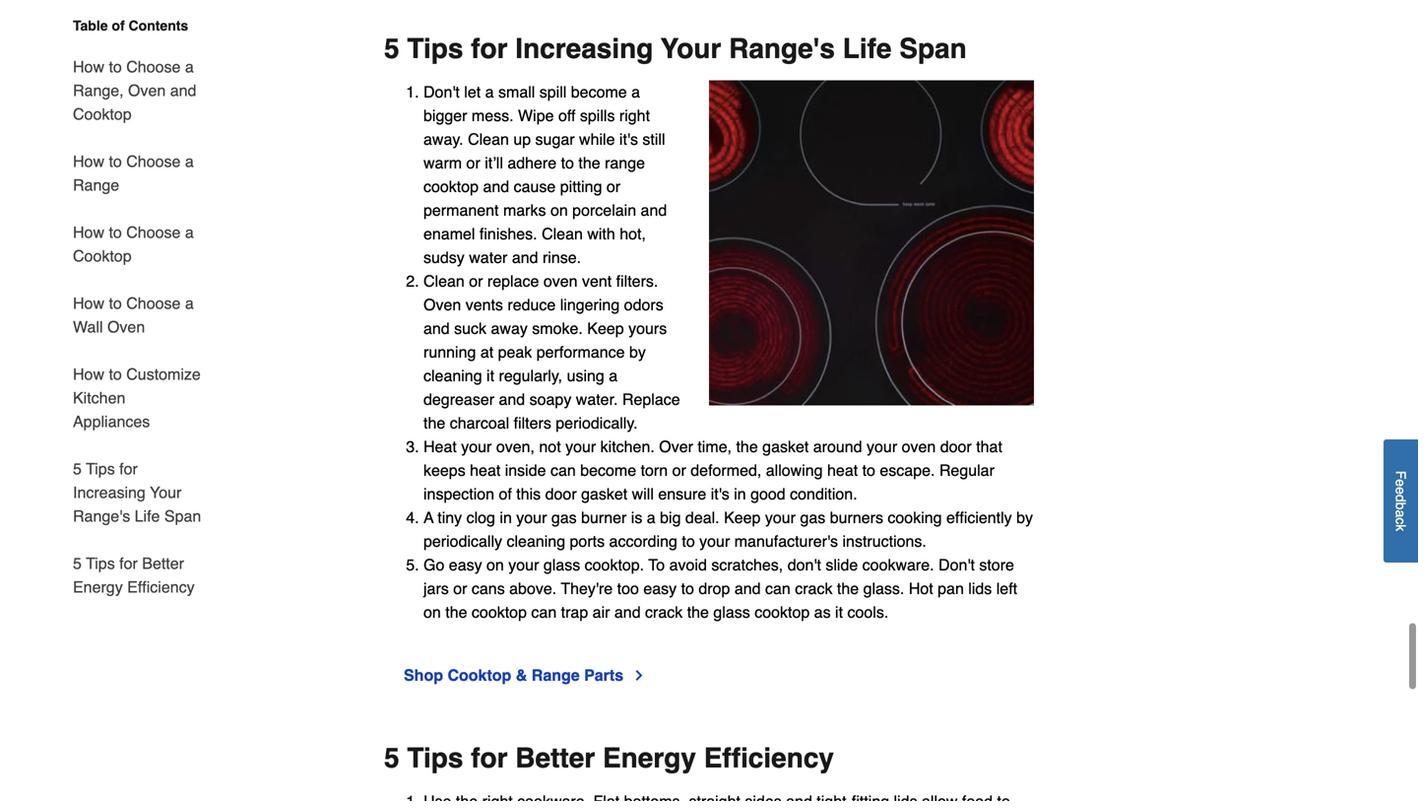 Task type: describe. For each thing, give the bounding box(es) containing it.
1 heat from the left
[[470, 461, 501, 479]]

a right let at the left top of page
[[485, 83, 494, 101]]

tips down shop
[[407, 743, 464, 774]]

1 horizontal spatial by
[[1017, 508, 1034, 527]]

1 vertical spatial cleaning
[[507, 532, 566, 550]]

how for how to choose a range, oven and cooktop
[[73, 58, 104, 76]]

1 horizontal spatial efficiency
[[704, 743, 835, 774]]

a inside 'how to choose a range'
[[185, 152, 194, 170]]

tiny
[[438, 508, 462, 527]]

efficiency inside the table of contents "element"
[[127, 578, 195, 596]]

shop
[[404, 666, 443, 684]]

yours
[[629, 319, 667, 338]]

the down drop
[[687, 603, 709, 621]]

your up escape.
[[867, 438, 898, 456]]

burners
[[830, 508, 884, 527]]

0 horizontal spatial door
[[546, 485, 577, 503]]

f e e d b a c k
[[1394, 471, 1410, 531]]

0 vertical spatial become
[[571, 83, 627, 101]]

degreaser
[[424, 390, 495, 408]]

away
[[491, 319, 528, 338]]

your up above.
[[509, 556, 539, 574]]

how for how to choose a wall oven
[[73, 294, 104, 312]]

regular
[[940, 461, 995, 479]]

deformed,
[[691, 461, 762, 479]]

cause
[[514, 177, 556, 196]]

filters
[[514, 414, 552, 432]]

span inside 5 tips for increasing your range's life span
[[164, 507, 201, 525]]

not
[[539, 438, 561, 456]]

table of contents element
[[57, 16, 205, 599]]

peak
[[498, 343, 532, 361]]

mess.
[[472, 106, 514, 125]]

away.
[[424, 130, 464, 148]]

oven inside don't let a small spill become a bigger mess. wipe off spills right away. clean up sugar while it's still warm or it'll adhere to the range cooktop and cause pitting or permanent marks on porcelain and enamel finishes. clean with hot, sudsy water and rinse. clean or replace oven vent filters. oven vents reduce lingering odors and suck away smoke. keep yours running at peak performance by cleaning it regularly, using a degreaser and soapy water. replace the charcoal filters periodically. heat your oven, not your kitchen. over time, the gasket around your oven door that keeps heat inside can become torn or deformed, allowing heat to escape. regular inspection of this door gasket will ensure it's in good condition. a tiny clog in your gas burner is a big deal. keep your gas burners cooking efficiently by periodically cleaning ports according to your manufacturer's instructions. go easy on your glass cooktop. to avoid scratches, don't slide cookware. don't store jars or cans above. they're too easy to drop and can crack the glass. hot pan lids left on the cooktop can trap air and crack the glass cooktop as it cools.
[[424, 296, 461, 314]]

time,
[[698, 438, 732, 456]]

5 inside 5 tips for increasing your range's life span
[[73, 460, 82, 478]]

choose for wall
[[126, 294, 181, 312]]

1 vertical spatial clean
[[542, 225, 583, 243]]

reduce
[[508, 296, 556, 314]]

0 horizontal spatial by
[[630, 343, 646, 361]]

better inside 5 tips for better energy efficiency
[[142, 554, 184, 572]]

wipe
[[518, 106, 554, 125]]

at
[[481, 343, 494, 361]]

0 vertical spatial oven
[[544, 272, 578, 290]]

1 horizontal spatial increasing
[[516, 33, 654, 65]]

periodically.
[[556, 414, 638, 432]]

contents
[[129, 18, 188, 34]]

how for how to choose a range
[[73, 152, 104, 170]]

how to customize kitchen appliances link
[[73, 351, 205, 445]]

vent
[[582, 272, 612, 290]]

good
[[751, 485, 786, 503]]

1 vertical spatial 5 tips for better energy efficiency
[[384, 743, 835, 774]]

condition.
[[790, 485, 858, 503]]

around
[[814, 438, 863, 456]]

1 horizontal spatial 5 tips for increasing your range's life span
[[384, 33, 967, 65]]

over
[[659, 438, 694, 456]]

for up let at the left top of page
[[471, 33, 508, 65]]

clog
[[467, 508, 496, 527]]

or right jars
[[453, 579, 467, 598]]

allowing
[[766, 461, 823, 479]]

performance
[[537, 343, 625, 361]]

or left it'll
[[467, 154, 481, 172]]

to up avoid
[[682, 532, 695, 550]]

0 vertical spatial crack
[[795, 579, 833, 598]]

2 vertical spatial clean
[[424, 272, 465, 290]]

the down slide
[[837, 579, 859, 598]]

and inside how to choose a range, oven and cooktop
[[170, 81, 196, 100]]

to inside how to customize kitchen appliances
[[109, 365, 122, 383]]

5 tips for increasing your range's life span link
[[73, 445, 205, 540]]

torn
[[641, 461, 668, 479]]

a right the is
[[647, 508, 656, 527]]

f
[[1394, 471, 1410, 479]]

how to choose a range, oven and cooktop
[[73, 58, 196, 123]]

periodically
[[424, 532, 503, 550]]

0 horizontal spatial gasket
[[581, 485, 628, 503]]

air
[[593, 603, 610, 621]]

your inside 5 tips for increasing your range's life span
[[150, 483, 182, 502]]

rinse.
[[543, 248, 581, 267]]

0 vertical spatial don't
[[424, 83, 460, 101]]

smoke.
[[532, 319, 583, 338]]

1 horizontal spatial better
[[516, 743, 595, 774]]

according
[[609, 532, 678, 550]]

5 tips for better energy efficiency link
[[73, 540, 205, 599]]

big
[[660, 508, 681, 527]]

2 gas from the left
[[801, 508, 826, 527]]

and down 'too'
[[615, 603, 641, 621]]

to inside how to choose a range, oven and cooktop
[[109, 58, 122, 76]]

and up replace
[[512, 248, 538, 267]]

your down deal.
[[700, 532, 730, 550]]

life inside 5 tips for increasing your range's life span
[[135, 507, 160, 525]]

1 gas from the left
[[552, 508, 577, 527]]

2 vertical spatial cooktop
[[448, 666, 512, 684]]

cooking
[[888, 508, 943, 527]]

while
[[579, 130, 615, 148]]

and up running
[[424, 319, 450, 338]]

sudsy
[[424, 248, 465, 267]]

oven for how to choose a range, oven and cooktop
[[128, 81, 166, 100]]

marks
[[503, 201, 546, 219]]

how to choose a wall oven link
[[73, 280, 205, 351]]

a inside how to choose a range, oven and cooktop
[[185, 58, 194, 76]]

1 horizontal spatial life
[[843, 33, 892, 65]]

wall
[[73, 318, 103, 336]]

1 horizontal spatial glass
[[714, 603, 751, 621]]

2 e from the top
[[1394, 487, 1410, 494]]

5 tips for increasing your range's life span inside the table of contents "element"
[[73, 460, 201, 525]]

0 vertical spatial door
[[941, 438, 972, 456]]

1 vertical spatial it's
[[711, 485, 730, 503]]

off
[[559, 106, 576, 125]]

range inside 'how to choose a range'
[[73, 176, 119, 194]]

how to choose a range
[[73, 152, 194, 194]]

heat
[[424, 438, 457, 456]]

1 horizontal spatial range's
[[729, 33, 836, 65]]

1 e from the top
[[1394, 479, 1410, 487]]

vents
[[466, 296, 503, 314]]

how to choose a cooktop link
[[73, 209, 205, 280]]

0 horizontal spatial on
[[424, 603, 441, 621]]

for inside 5 tips for increasing your range's life span
[[119, 460, 138, 478]]

slide
[[826, 556, 858, 574]]

how to choose a cooktop
[[73, 223, 194, 265]]

store
[[980, 556, 1015, 574]]

will
[[632, 485, 654, 503]]

0 vertical spatial cleaning
[[424, 367, 482, 385]]

for inside 5 tips for better energy efficiency
[[119, 554, 138, 572]]

the down while
[[579, 154, 601, 172]]

cools.
[[848, 603, 889, 621]]

charcoal
[[450, 414, 510, 432]]

and down regularly,
[[499, 390, 525, 408]]

0 vertical spatial span
[[900, 33, 967, 65]]

bigger
[[424, 106, 468, 125]]

0 vertical spatial clean
[[468, 130, 509, 148]]

to inside the how to choose a cooktop
[[109, 223, 122, 241]]

0 horizontal spatial glass
[[544, 556, 581, 574]]

lingering
[[560, 296, 620, 314]]

kitchen.
[[601, 438, 655, 456]]

cooktop inside the how to choose a cooktop
[[73, 247, 132, 265]]

replace
[[488, 272, 539, 290]]

burner
[[581, 508, 627, 527]]

how to choose a range, oven and cooktop link
[[73, 43, 205, 138]]

1 vertical spatial can
[[766, 579, 791, 598]]

adhere
[[508, 154, 557, 172]]

trap
[[561, 603, 588, 621]]

0 vertical spatial it's
[[620, 130, 638, 148]]

cans
[[472, 579, 505, 598]]

ensure
[[659, 485, 707, 503]]

a inside "f e e d b a c k" button
[[1394, 510, 1410, 517]]

d
[[1394, 494, 1410, 502]]

a up right
[[632, 83, 641, 101]]

1 vertical spatial become
[[581, 461, 637, 479]]

range's inside the table of contents "element"
[[73, 507, 130, 525]]

to down sugar
[[561, 154, 574, 172]]

0 vertical spatial keep
[[588, 319, 624, 338]]

ports
[[570, 532, 605, 550]]

or up the porcelain
[[607, 177, 621, 196]]

oven,
[[496, 438, 535, 456]]

water
[[469, 248, 508, 267]]

how for how to customize kitchen appliances
[[73, 365, 104, 383]]

manufacturer's
[[735, 532, 839, 550]]

a cooktop with the coils glowing red. image
[[709, 80, 1035, 406]]



Task type: locate. For each thing, give the bounding box(es) containing it.
5 tips for better energy efficiency inside the table of contents "element"
[[73, 554, 195, 596]]

of left "this"
[[499, 485, 512, 503]]

energy
[[73, 578, 123, 596], [603, 743, 697, 774]]

it's
[[620, 130, 638, 148], [711, 485, 730, 503]]

of
[[112, 18, 125, 34], [499, 485, 512, 503]]

permanent
[[424, 201, 499, 219]]

by down yours
[[630, 343, 646, 361]]

too
[[617, 579, 639, 598]]

drop
[[699, 579, 731, 598]]

how inside the how to choose a cooktop
[[73, 223, 104, 241]]

1 vertical spatial door
[[546, 485, 577, 503]]

in down deformed,
[[734, 485, 747, 503]]

gasket up burner
[[581, 485, 628, 503]]

of inside don't let a small spill become a bigger mess. wipe off spills right away. clean up sugar while it's still warm or it'll adhere to the range cooktop and cause pitting or permanent marks on porcelain and enamel finishes. clean with hot, sudsy water and rinse. clean or replace oven vent filters. oven vents reduce lingering odors and suck away smoke. keep yours running at peak performance by cleaning it regularly, using a degreaser and soapy water. replace the charcoal filters periodically. heat your oven, not your kitchen. over time, the gasket around your oven door that keeps heat inside can become torn or deformed, allowing heat to escape. regular inspection of this door gasket will ensure it's in good condition. a tiny clog in your gas burner is a big deal. keep your gas burners cooking efficiently by periodically cleaning ports according to your manufacturer's instructions. go easy on your glass cooktop. to avoid scratches, don't slide cookware. don't store jars or cans above. they're too easy to drop and can crack the glass. hot pan lids left on the cooktop can trap air and crack the glass cooktop as it cools.
[[499, 485, 512, 503]]

still
[[643, 130, 666, 148]]

1 vertical spatial efficiency
[[704, 743, 835, 774]]

inspection
[[424, 485, 495, 503]]

1 vertical spatial on
[[487, 556, 504, 574]]

choose for range
[[126, 152, 181, 170]]

as
[[815, 603, 831, 621]]

table
[[73, 18, 108, 34]]

cooktop down warm
[[424, 177, 479, 196]]

oven inside how to choose a range, oven and cooktop
[[128, 81, 166, 100]]

to inside 'how to choose a range'
[[109, 152, 122, 170]]

1 vertical spatial crack
[[645, 603, 683, 621]]

1 horizontal spatial don't
[[939, 556, 975, 574]]

avoid
[[670, 556, 707, 574]]

porcelain
[[573, 201, 637, 219]]

0 vertical spatial glass
[[544, 556, 581, 574]]

0 horizontal spatial keep
[[588, 319, 624, 338]]

0 vertical spatial in
[[734, 485, 747, 503]]

0 horizontal spatial easy
[[449, 556, 482, 574]]

right
[[620, 106, 650, 125]]

0 horizontal spatial gas
[[552, 508, 577, 527]]

don't
[[424, 83, 460, 101], [939, 556, 975, 574]]

clean down the mess.
[[468, 130, 509, 148]]

to left escape.
[[863, 461, 876, 479]]

on down pitting
[[551, 201, 568, 219]]

choose for range,
[[126, 58, 181, 76]]

soapy
[[530, 390, 572, 408]]

1 horizontal spatial oven
[[902, 438, 936, 456]]

of inside "element"
[[112, 18, 125, 34]]

choose inside 'how to choose a range'
[[126, 152, 181, 170]]

0 horizontal spatial energy
[[73, 578, 123, 596]]

cooktop
[[73, 105, 132, 123], [73, 247, 132, 265], [448, 666, 512, 684]]

and
[[170, 81, 196, 100], [483, 177, 510, 196], [641, 201, 667, 219], [512, 248, 538, 267], [424, 319, 450, 338], [499, 390, 525, 408], [735, 579, 761, 598], [615, 603, 641, 621]]

in right clog
[[500, 508, 512, 527]]

oven
[[544, 272, 578, 290], [902, 438, 936, 456]]

4 choose from the top
[[126, 294, 181, 312]]

shop cooktop & range parts
[[404, 666, 624, 684]]

glass.
[[864, 579, 905, 598]]

don't up bigger
[[424, 83, 460, 101]]

0 horizontal spatial don't
[[424, 83, 460, 101]]

how down 'how to choose a range' at the left top of the page
[[73, 223, 104, 241]]

escape.
[[880, 461, 936, 479]]

1 how from the top
[[73, 58, 104, 76]]

or up the ensure
[[673, 461, 687, 479]]

your up manufacturer's
[[765, 508, 796, 527]]

a
[[185, 58, 194, 76], [485, 83, 494, 101], [632, 83, 641, 101], [185, 152, 194, 170], [185, 223, 194, 241], [185, 294, 194, 312], [609, 367, 618, 385], [647, 508, 656, 527], [1394, 510, 1410, 517]]

chevron right image
[[632, 668, 647, 683]]

crack down the to
[[645, 603, 683, 621]]

to
[[649, 556, 665, 574]]

tips down 5 tips for increasing your range's life span link
[[86, 554, 115, 572]]

tips down appliances
[[86, 460, 115, 478]]

0 vertical spatial can
[[551, 461, 576, 479]]

1 horizontal spatial energy
[[603, 743, 697, 774]]

increasing up spill
[[516, 33, 654, 65]]

for down shop cooktop & range parts
[[471, 743, 508, 774]]

1 horizontal spatial in
[[734, 485, 747, 503]]

1 vertical spatial 5 tips for increasing your range's life span
[[73, 460, 201, 525]]

1 vertical spatial better
[[516, 743, 595, 774]]

of right table
[[112, 18, 125, 34]]

1 vertical spatial life
[[135, 507, 160, 525]]

2 horizontal spatial on
[[551, 201, 568, 219]]

keep down good
[[724, 508, 761, 527]]

gasket up allowing
[[763, 438, 809, 456]]

and up "hot,"
[[641, 201, 667, 219]]

easy
[[449, 556, 482, 574], [644, 579, 677, 598]]

1 horizontal spatial on
[[487, 556, 504, 574]]

2 vertical spatial can
[[532, 603, 557, 621]]

1 vertical spatial of
[[499, 485, 512, 503]]

1 choose from the top
[[126, 58, 181, 76]]

to inside how to choose a wall oven
[[109, 294, 122, 312]]

table of contents
[[73, 18, 188, 34]]

choose inside how to choose a range, oven and cooktop
[[126, 58, 181, 76]]

0 horizontal spatial your
[[150, 483, 182, 502]]

oven for how to choose a wall oven
[[107, 318, 145, 336]]

how up wall
[[73, 294, 104, 312]]

increasing inside 5 tips for increasing your range's life span
[[73, 483, 146, 502]]

0 horizontal spatial in
[[500, 508, 512, 527]]

0 vertical spatial it
[[487, 367, 495, 385]]

0 vertical spatial better
[[142, 554, 184, 572]]

don't up pan
[[939, 556, 975, 574]]

your down periodically.
[[566, 438, 596, 456]]

0 vertical spatial on
[[551, 201, 568, 219]]

0 horizontal spatial heat
[[470, 461, 501, 479]]

0 horizontal spatial life
[[135, 507, 160, 525]]

how inside how to choose a range, oven and cooktop
[[73, 58, 104, 76]]

1 vertical spatial glass
[[714, 603, 751, 621]]

odors
[[624, 296, 664, 314]]

2 heat from the left
[[828, 461, 858, 479]]

small
[[499, 83, 535, 101]]

1 horizontal spatial range
[[532, 666, 580, 684]]

1 vertical spatial cooktop
[[73, 247, 132, 265]]

0 horizontal spatial it
[[487, 367, 495, 385]]

jars
[[424, 579, 449, 598]]

a inside the how to choose a cooktop
[[185, 223, 194, 241]]

range,
[[73, 81, 124, 100]]

gas down condition. at the bottom of page
[[801, 508, 826, 527]]

keep down the lingering
[[588, 319, 624, 338]]

5 tips for increasing your range's life span down appliances
[[73, 460, 201, 525]]

door
[[941, 438, 972, 456], [546, 485, 577, 503]]

in
[[734, 485, 747, 503], [500, 508, 512, 527]]

1 vertical spatial by
[[1017, 508, 1034, 527]]

1 vertical spatial in
[[500, 508, 512, 527]]

0 horizontal spatial range's
[[73, 507, 130, 525]]

1 horizontal spatial keep
[[724, 508, 761, 527]]

suck
[[454, 319, 487, 338]]

easy down 'periodically'
[[449, 556, 482, 574]]

to down the how to choose a cooktop
[[109, 294, 122, 312]]

choose down "contents"
[[126, 58, 181, 76]]

heat down around
[[828, 461, 858, 479]]

1 vertical spatial range's
[[73, 507, 130, 525]]

a up customize
[[185, 294, 194, 312]]

how to customize kitchen appliances
[[73, 365, 201, 431]]

c
[[1394, 517, 1410, 524]]

your
[[661, 33, 722, 65], [150, 483, 182, 502]]

to down avoid
[[681, 579, 695, 598]]

range
[[605, 154, 645, 172]]

better down 5 tips for increasing your range's life span link
[[142, 554, 184, 572]]

0 vertical spatial cooktop
[[73, 105, 132, 123]]

choose down how to choose a cooktop link
[[126, 294, 181, 312]]

the down jars
[[446, 603, 468, 621]]

5
[[384, 33, 400, 65], [73, 460, 82, 478], [73, 554, 82, 572], [384, 743, 400, 774]]

your down "this"
[[517, 508, 547, 527]]

can down above.
[[532, 603, 557, 621]]

above.
[[510, 579, 557, 598]]

how inside 'how to choose a range'
[[73, 152, 104, 170]]

2 choose from the top
[[126, 152, 181, 170]]

1 horizontal spatial gas
[[801, 508, 826, 527]]

oven right wall
[[107, 318, 145, 336]]

inside
[[505, 461, 546, 479]]

how up range,
[[73, 58, 104, 76]]

life
[[843, 33, 892, 65], [135, 507, 160, 525]]

and down 'scratches,'
[[735, 579, 761, 598]]

pitting
[[560, 177, 602, 196]]

they're
[[561, 579, 613, 598]]

0 vertical spatial increasing
[[516, 33, 654, 65]]

don't let a small spill become a bigger mess. wipe off spills right away. clean up sugar while it's still warm or it'll adhere to the range cooktop and cause pitting or permanent marks on porcelain and enamel finishes. clean with hot, sudsy water and rinse. clean or replace oven vent filters. oven vents reduce lingering odors and suck away smoke. keep yours running at peak performance by cleaning it regularly, using a degreaser and soapy water. replace the charcoal filters periodically. heat your oven, not your kitchen. over time, the gasket around your oven door that keeps heat inside can become torn or deformed, allowing heat to escape. regular inspection of this door gasket will ensure it's in good condition. a tiny clog in your gas burner is a big deal. keep your gas burners cooking efficiently by periodically cleaning ports according to your manufacturer's instructions. go easy on your glass cooktop. to avoid scratches, don't slide cookware. don't store jars or cans above. they're too easy to drop and can crack the glass. hot pan lids left on the cooktop can trap air and crack the glass cooktop as it cools.
[[424, 83, 1034, 621]]

0 horizontal spatial 5 tips for increasing your range's life span
[[73, 460, 201, 525]]

increasing down appliances
[[73, 483, 146, 502]]

range's
[[729, 33, 836, 65], [73, 507, 130, 525]]

1 horizontal spatial clean
[[468, 130, 509, 148]]

1 horizontal spatial heat
[[828, 461, 858, 479]]

&
[[516, 666, 527, 684]]

enamel
[[424, 225, 475, 243]]

can down don't
[[766, 579, 791, 598]]

easy down the to
[[644, 579, 677, 598]]

your down charcoal
[[461, 438, 492, 456]]

crack up as
[[795, 579, 833, 598]]

on down jars
[[424, 603, 441, 621]]

by right the efficiently
[[1017, 508, 1034, 527]]

0 vertical spatial range's
[[729, 33, 836, 65]]

how for how to choose a cooktop
[[73, 223, 104, 241]]

0 horizontal spatial better
[[142, 554, 184, 572]]

efficiency
[[127, 578, 195, 596], [704, 743, 835, 774]]

is
[[631, 508, 643, 527]]

it'll
[[485, 154, 503, 172]]

cooktop.
[[585, 556, 645, 574]]

it right as
[[836, 603, 843, 621]]

5 how from the top
[[73, 365, 104, 383]]

choose down how to choose a range link
[[126, 223, 181, 241]]

1 vertical spatial your
[[150, 483, 182, 502]]

how down range,
[[73, 152, 104, 170]]

parts
[[584, 666, 624, 684]]

e up d
[[1394, 479, 1410, 487]]

cooktop
[[424, 177, 479, 196], [472, 603, 527, 621], [755, 603, 810, 621]]

3 choose from the top
[[126, 223, 181, 241]]

a down how to choose a range link
[[185, 223, 194, 241]]

f e e d b a c k button
[[1384, 439, 1419, 562]]

can down 'not' at the left of page
[[551, 461, 576, 479]]

deal.
[[686, 508, 720, 527]]

let
[[464, 83, 481, 101]]

a down "contents"
[[185, 58, 194, 76]]

0 horizontal spatial range
[[73, 176, 119, 194]]

0 vertical spatial range
[[73, 176, 119, 194]]

0 horizontal spatial clean
[[424, 272, 465, 290]]

oven right range,
[[128, 81, 166, 100]]

1 horizontal spatial it
[[836, 603, 843, 621]]

choose inside how to choose a wall oven
[[126, 294, 181, 312]]

0 horizontal spatial of
[[112, 18, 125, 34]]

keep
[[588, 319, 624, 338], [724, 508, 761, 527]]

oven up suck
[[424, 296, 461, 314]]

oven inside how to choose a wall oven
[[107, 318, 145, 336]]

to up range,
[[109, 58, 122, 76]]

filters.
[[616, 272, 659, 290]]

crack
[[795, 579, 833, 598], [645, 603, 683, 621]]

1 horizontal spatial it's
[[711, 485, 730, 503]]

kitchen
[[73, 389, 125, 407]]

become down kitchen.
[[581, 461, 637, 479]]

0 vertical spatial gasket
[[763, 438, 809, 456]]

and down it'll
[[483, 177, 510, 196]]

gas up ports
[[552, 508, 577, 527]]

1 horizontal spatial cleaning
[[507, 532, 566, 550]]

the up heat
[[424, 414, 446, 432]]

how up 'kitchen'
[[73, 365, 104, 383]]

this
[[517, 485, 541, 503]]

keeps
[[424, 461, 466, 479]]

choose down how to choose a range, oven and cooktop link
[[126, 152, 181, 170]]

1 horizontal spatial crack
[[795, 579, 833, 598]]

choose for cooktop
[[126, 223, 181, 241]]

0 vertical spatial energy
[[73, 578, 123, 596]]

for down 5 tips for increasing your range's life span link
[[119, 554, 138, 572]]

how inside how to customize kitchen appliances
[[73, 365, 104, 383]]

door up regular
[[941, 438, 972, 456]]

clean up the rinse.
[[542, 225, 583, 243]]

cleaning down running
[[424, 367, 482, 385]]

it's up range
[[620, 130, 638, 148]]

tips up bigger
[[407, 33, 464, 65]]

or up vents
[[469, 272, 483, 290]]

1 horizontal spatial 5 tips for better energy efficiency
[[384, 743, 835, 774]]

a up k
[[1394, 510, 1410, 517]]

regularly,
[[499, 367, 563, 385]]

0 horizontal spatial 5 tips for better energy efficiency
[[73, 554, 195, 596]]

how
[[73, 58, 104, 76], [73, 152, 104, 170], [73, 223, 104, 241], [73, 294, 104, 312], [73, 365, 104, 383]]

0 vertical spatial efficiency
[[127, 578, 195, 596]]

cooktop left as
[[755, 603, 810, 621]]

better down shop cooktop & range parts link in the bottom left of the page
[[516, 743, 595, 774]]

clean down sudsy
[[424, 272, 465, 290]]

1 vertical spatial it
[[836, 603, 843, 621]]

range up the how to choose a cooktop
[[73, 176, 119, 194]]

2 how from the top
[[73, 152, 104, 170]]

k
[[1394, 524, 1410, 531]]

cooktop inside how to choose a range, oven and cooktop
[[73, 105, 132, 123]]

lids
[[969, 579, 993, 598]]

1 vertical spatial easy
[[644, 579, 677, 598]]

a down how to choose a range, oven and cooktop link
[[185, 152, 194, 170]]

water.
[[576, 390, 618, 408]]

efficiently
[[947, 508, 1013, 527]]

how inside how to choose a wall oven
[[73, 294, 104, 312]]

0 vertical spatial by
[[630, 343, 646, 361]]

4 how from the top
[[73, 294, 104, 312]]

choose inside the how to choose a cooktop
[[126, 223, 181, 241]]

1 vertical spatial energy
[[603, 743, 697, 774]]

2 vertical spatial on
[[424, 603, 441, 621]]

how to choose a wall oven
[[73, 294, 194, 336]]

5 inside 5 tips for better energy efficiency
[[73, 554, 82, 572]]

spills
[[580, 106, 615, 125]]

instructions.
[[843, 532, 927, 550]]

0 vertical spatial your
[[661, 33, 722, 65]]

cookware.
[[863, 556, 935, 574]]

1 horizontal spatial easy
[[644, 579, 677, 598]]

range right &
[[532, 666, 580, 684]]

the up deformed,
[[737, 438, 758, 456]]

0 vertical spatial easy
[[449, 556, 482, 574]]

heat
[[470, 461, 501, 479], [828, 461, 858, 479]]

a inside how to choose a wall oven
[[185, 294, 194, 312]]

3 how from the top
[[73, 223, 104, 241]]

appliances
[[73, 412, 150, 431]]

it's down deformed,
[[711, 485, 730, 503]]

1 vertical spatial range
[[532, 666, 580, 684]]

0 horizontal spatial increasing
[[73, 483, 146, 502]]

energy inside 5 tips for better energy efficiency
[[73, 578, 123, 596]]

1 horizontal spatial your
[[661, 33, 722, 65]]

1 vertical spatial oven
[[902, 438, 936, 456]]

1 vertical spatial don't
[[939, 556, 975, 574]]

become up spills
[[571, 83, 627, 101]]

door right "this"
[[546, 485, 577, 503]]

0 horizontal spatial oven
[[544, 272, 578, 290]]

finishes.
[[480, 225, 538, 243]]

0 vertical spatial of
[[112, 18, 125, 34]]

cleaning up above.
[[507, 532, 566, 550]]

cooktop down cans
[[472, 603, 527, 621]]

0 horizontal spatial crack
[[645, 603, 683, 621]]

to
[[109, 58, 122, 76], [109, 152, 122, 170], [561, 154, 574, 172], [109, 223, 122, 241], [109, 294, 122, 312], [109, 365, 122, 383], [863, 461, 876, 479], [682, 532, 695, 550], [681, 579, 695, 598]]

0 vertical spatial life
[[843, 33, 892, 65]]

glass down drop
[[714, 603, 751, 621]]

range
[[73, 176, 119, 194], [532, 666, 580, 684]]

0 vertical spatial oven
[[128, 81, 166, 100]]

a right using on the left of the page
[[609, 367, 618, 385]]

shop cooktop & range parts link
[[404, 664, 647, 687]]

cleaning
[[424, 367, 482, 385], [507, 532, 566, 550]]



Task type: vqa. For each thing, say whether or not it's contained in the screenshot.
How to Choose a Range Link
yes



